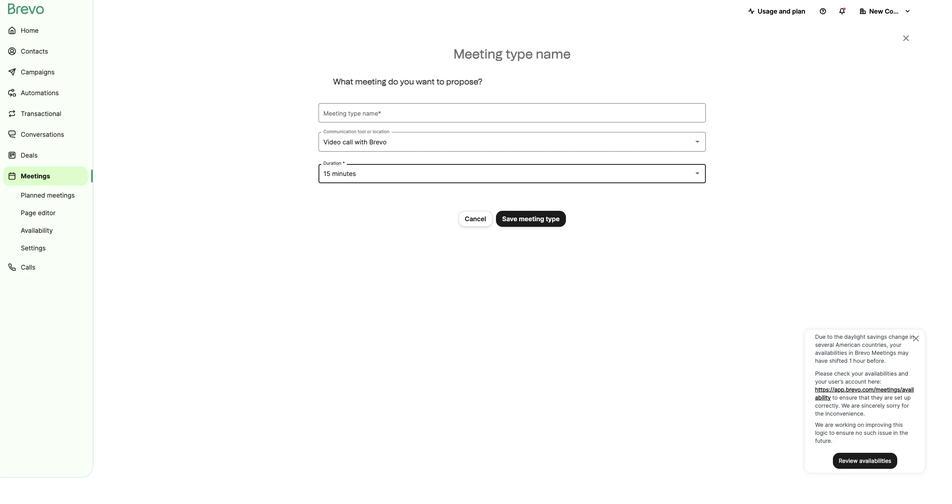 Task type: describe. For each thing, give the bounding box(es) containing it.
save meeting type button
[[496, 211, 567, 227]]

automations
[[21, 89, 59, 97]]

new company button
[[854, 3, 918, 19]]

meeting
[[454, 46, 503, 62]]

usage and plan button
[[742, 3, 813, 19]]

deals
[[21, 151, 38, 159]]

brevo
[[370, 138, 387, 146]]

with
[[355, 138, 368, 146]]

planned
[[21, 191, 45, 199]]

save
[[503, 215, 518, 223]]

name
[[536, 46, 571, 62]]

new company
[[870, 7, 915, 15]]

page editor
[[21, 209, 56, 217]]

conversations link
[[3, 125, 88, 144]]

home link
[[3, 21, 88, 40]]

call
[[343, 138, 353, 146]]

usage
[[758, 7, 778, 15]]

meeting type name
[[454, 46, 571, 62]]

video call with brevo
[[324, 138, 387, 146]]

transactional
[[21, 110, 61, 118]]

what
[[333, 77, 354, 86]]

company
[[886, 7, 915, 15]]

meetings link
[[3, 166, 88, 186]]

campaigns link
[[3, 62, 88, 82]]

new
[[870, 7, 884, 15]]

meetings
[[47, 191, 75, 199]]

propose?
[[447, 77, 483, 86]]

planned meetings
[[21, 191, 75, 199]]



Task type: vqa. For each thing, say whether or not it's contained in the screenshot.
IN
no



Task type: locate. For each thing, give the bounding box(es) containing it.
meeting left do
[[355, 77, 387, 86]]

1 vertical spatial type
[[546, 215, 560, 223]]

meeting for type
[[519, 215, 545, 223]]

0 vertical spatial meeting
[[355, 77, 387, 86]]

type
[[506, 46, 533, 62], [546, 215, 560, 223]]

what meeting do you want to propose?
[[333, 77, 483, 86]]

home
[[21, 26, 39, 34]]

save meeting type
[[503, 215, 560, 223]]

and
[[780, 7, 791, 15]]

availability
[[21, 226, 53, 234]]

1 vertical spatial meeting
[[519, 215, 545, 223]]

calls
[[21, 263, 35, 271]]

transactional link
[[3, 104, 88, 123]]

1 horizontal spatial type
[[546, 215, 560, 223]]

conversations
[[21, 130, 64, 138]]

plan
[[793, 7, 806, 15]]

availability link
[[3, 222, 88, 238]]

0 horizontal spatial meeting
[[355, 77, 387, 86]]

meeting
[[355, 77, 387, 86], [519, 215, 545, 223]]

automations link
[[3, 83, 88, 102]]

settings
[[21, 244, 46, 252]]

meeting inside 'button'
[[519, 215, 545, 223]]

Video call with Brevo field
[[324, 137, 702, 147]]

page editor link
[[3, 205, 88, 221]]

page
[[21, 209, 36, 217]]

to
[[437, 77, 445, 86]]

video
[[324, 138, 341, 146]]

cancel button
[[459, 211, 493, 227]]

0 vertical spatial type
[[506, 46, 533, 62]]

planned meetings link
[[3, 187, 88, 203]]

do
[[389, 77, 399, 86]]

want
[[416, 77, 435, 86]]

calls link
[[3, 258, 88, 277]]

contacts link
[[3, 42, 88, 61]]

meeting for do
[[355, 77, 387, 86]]

you
[[400, 77, 414, 86]]

None text field
[[324, 108, 702, 118]]

15 minutes field
[[324, 169, 702, 178]]

cancel
[[465, 215, 487, 223]]

contacts
[[21, 47, 48, 55]]

deals link
[[3, 146, 88, 165]]

15 minutes
[[324, 170, 356, 178]]

type inside save meeting type 'button'
[[546, 215, 560, 223]]

settings link
[[3, 240, 88, 256]]

campaigns
[[21, 68, 55, 76]]

editor
[[38, 209, 56, 217]]

1 horizontal spatial meeting
[[519, 215, 545, 223]]

15
[[324, 170, 331, 178]]

0 horizontal spatial type
[[506, 46, 533, 62]]

meetings
[[21, 172, 50, 180]]

minutes
[[332, 170, 356, 178]]

meeting right save
[[519, 215, 545, 223]]

usage and plan
[[758, 7, 806, 15]]



